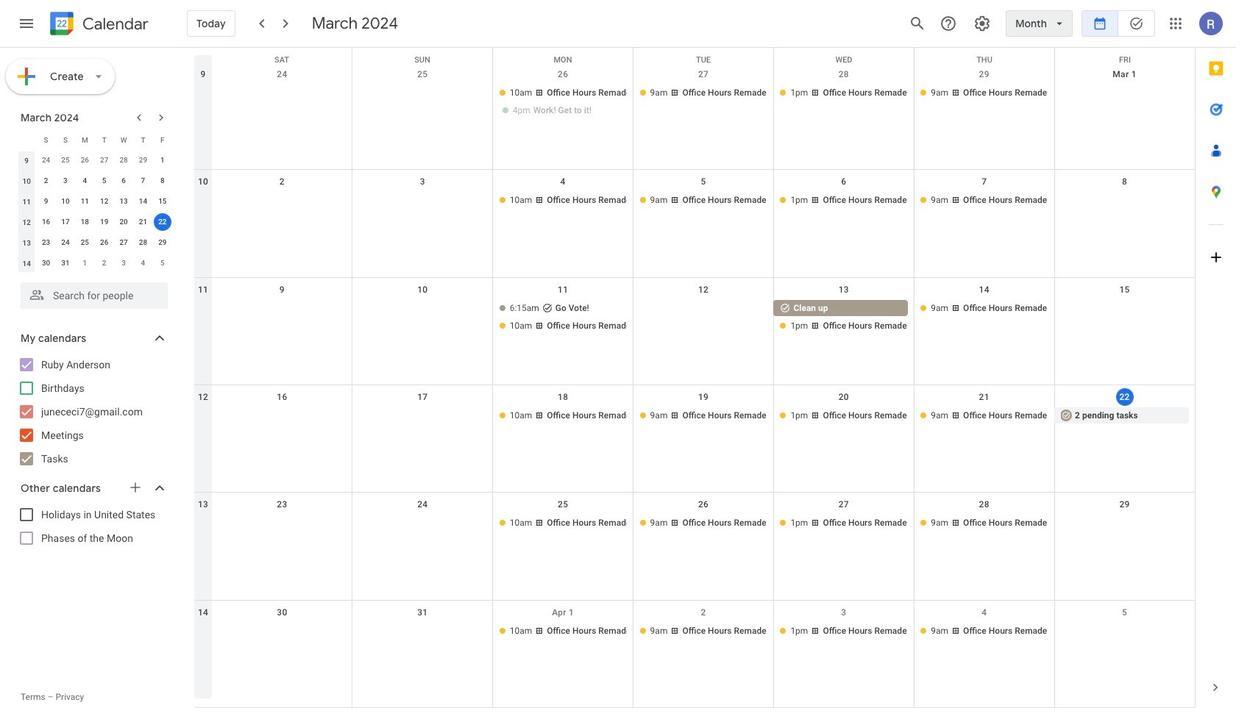 Task type: vqa. For each thing, say whether or not it's contained in the screenshot.
All
no



Task type: describe. For each thing, give the bounding box(es) containing it.
28 element
[[134, 234, 152, 252]]

add other calendars image
[[128, 480, 143, 495]]

11 element
[[76, 193, 94, 210]]

26 element
[[95, 234, 113, 252]]

16 element
[[37, 213, 55, 231]]

27 element
[[115, 234, 132, 252]]

february 26 element
[[76, 152, 94, 169]]

3 element
[[57, 172, 74, 190]]

my calendars list
[[3, 353, 182, 471]]

31 element
[[57, 255, 74, 272]]

13 element
[[115, 193, 132, 210]]

12 element
[[95, 193, 113, 210]]

2 element
[[37, 172, 55, 190]]

february 28 element
[[115, 152, 132, 169]]

10 element
[[57, 193, 74, 210]]

20 element
[[115, 213, 132, 231]]

5 element
[[95, 172, 113, 190]]

17 element
[[57, 213, 74, 231]]

february 29 element
[[134, 152, 152, 169]]

6 element
[[115, 172, 132, 190]]

heading inside calendar element
[[79, 15, 149, 33]]

29 element
[[154, 234, 171, 252]]

april 2 element
[[95, 255, 113, 272]]

cell inside 'row group'
[[153, 212, 172, 232]]

february 24 element
[[37, 152, 55, 169]]

row group inside the march 2024 grid
[[17, 150, 172, 274]]

22, today element
[[154, 213, 171, 231]]



Task type: locate. For each thing, give the bounding box(es) containing it.
april 1 element
[[76, 255, 94, 272]]

column header
[[17, 129, 36, 150]]

30 element
[[37, 255, 55, 272]]

8 element
[[154, 172, 171, 190]]

23 element
[[37, 234, 55, 252]]

None search field
[[0, 277, 182, 309]]

7 element
[[134, 172, 152, 190]]

heading
[[79, 15, 149, 33]]

15 element
[[154, 193, 171, 210]]

14 element
[[134, 193, 152, 210]]

1 element
[[154, 152, 171, 169]]

calendar element
[[47, 9, 149, 41]]

main drawer image
[[18, 15, 35, 32]]

february 27 element
[[95, 152, 113, 169]]

april 4 element
[[134, 255, 152, 272]]

settings menu image
[[974, 15, 991, 32]]

Search for people text field
[[29, 283, 159, 309]]

4 element
[[76, 172, 94, 190]]

tab list
[[1196, 48, 1236, 667]]

april 5 element
[[154, 255, 171, 272]]

25 element
[[76, 234, 94, 252]]

april 3 element
[[115, 255, 132, 272]]

19 element
[[95, 213, 113, 231]]

row
[[194, 48, 1195, 70], [194, 63, 1195, 170], [17, 129, 172, 150], [17, 150, 172, 171], [194, 170, 1195, 278], [17, 171, 172, 191], [17, 191, 172, 212], [17, 212, 172, 232], [17, 232, 172, 253], [17, 253, 172, 274], [194, 278, 1195, 386], [194, 386, 1195, 493], [194, 493, 1195, 601], [194, 601, 1195, 708]]

18 element
[[76, 213, 94, 231]]

column header inside the march 2024 grid
[[17, 129, 36, 150]]

21 element
[[134, 213, 152, 231]]

9 element
[[37, 193, 55, 210]]

row group
[[17, 150, 172, 274]]

other calendars list
[[3, 503, 182, 550]]

march 2024 grid
[[14, 129, 172, 274]]

february 25 element
[[57, 152, 74, 169]]

grid
[[194, 48, 1195, 708]]

24 element
[[57, 234, 74, 252]]

cell
[[212, 85, 352, 120], [352, 85, 493, 120], [493, 85, 633, 120], [1054, 85, 1195, 120], [212, 192, 352, 210], [352, 192, 493, 210], [1054, 192, 1195, 210], [153, 212, 172, 232], [212, 300, 352, 335], [352, 300, 493, 335], [493, 300, 633, 335], [633, 300, 774, 335], [774, 300, 914, 335], [1054, 300, 1195, 335], [212, 408, 352, 425], [352, 408, 493, 425], [212, 515, 352, 533], [352, 515, 493, 533], [1054, 515, 1195, 533], [212, 623, 352, 641], [352, 623, 493, 641], [1054, 623, 1195, 641]]



